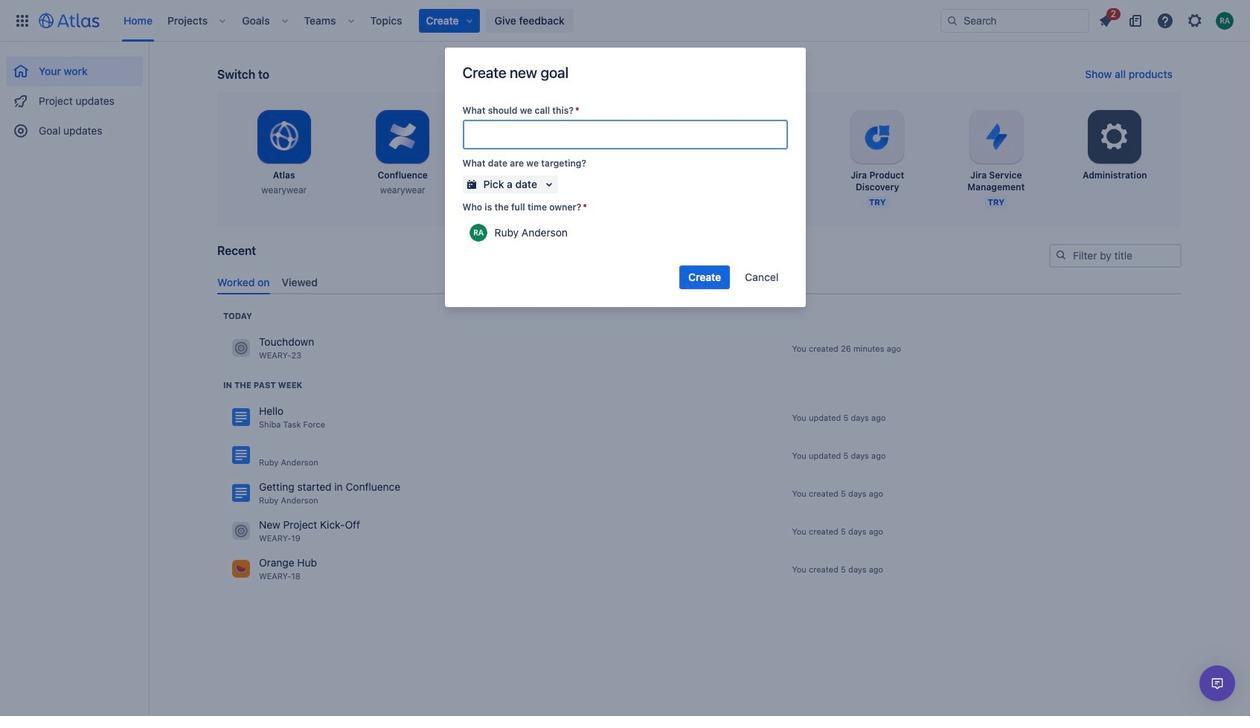 Task type: locate. For each thing, give the bounding box(es) containing it.
2 heading from the top
[[223, 379, 302, 391]]

confluence image
[[232, 409, 250, 427], [232, 447, 250, 465]]

0 vertical spatial townsquare image
[[232, 340, 250, 357]]

Filter by title field
[[1051, 246, 1180, 266]]

2 townsquare image from the top
[[232, 523, 250, 540]]

settings image
[[1097, 119, 1133, 155]]

heading
[[223, 310, 252, 322], [223, 379, 302, 391]]

1 vertical spatial heading
[[223, 379, 302, 391]]

0 vertical spatial heading
[[223, 310, 252, 322]]

townsquare image
[[232, 340, 250, 357], [232, 523, 250, 540], [232, 561, 250, 578]]

1 vertical spatial townsquare image
[[232, 523, 250, 540]]

Search field
[[941, 9, 1089, 32]]

group
[[6, 42, 143, 150]]

2 vertical spatial townsquare image
[[232, 561, 250, 578]]

tab list
[[211, 270, 1188, 295]]

0 vertical spatial confluence image
[[232, 409, 250, 427]]

open intercom messenger image
[[1208, 675, 1226, 693]]

help image
[[1156, 12, 1174, 29]]

None field
[[464, 121, 786, 148]]

banner
[[0, 0, 1250, 42]]

1 vertical spatial confluence image
[[232, 447, 250, 465]]

1 townsquare image from the top
[[232, 340, 250, 357]]

None search field
[[941, 9, 1089, 32]]

3 townsquare image from the top
[[232, 561, 250, 578]]



Task type: vqa. For each thing, say whether or not it's contained in the screenshot.
actions icon
no



Task type: describe. For each thing, give the bounding box(es) containing it.
2 confluence image from the top
[[232, 447, 250, 465]]

confluence image
[[232, 485, 250, 503]]

1 heading from the top
[[223, 310, 252, 322]]

search image
[[1055, 249, 1067, 261]]

top element
[[9, 0, 941, 41]]

search image
[[946, 15, 958, 26]]

1 confluence image from the top
[[232, 409, 250, 427]]



